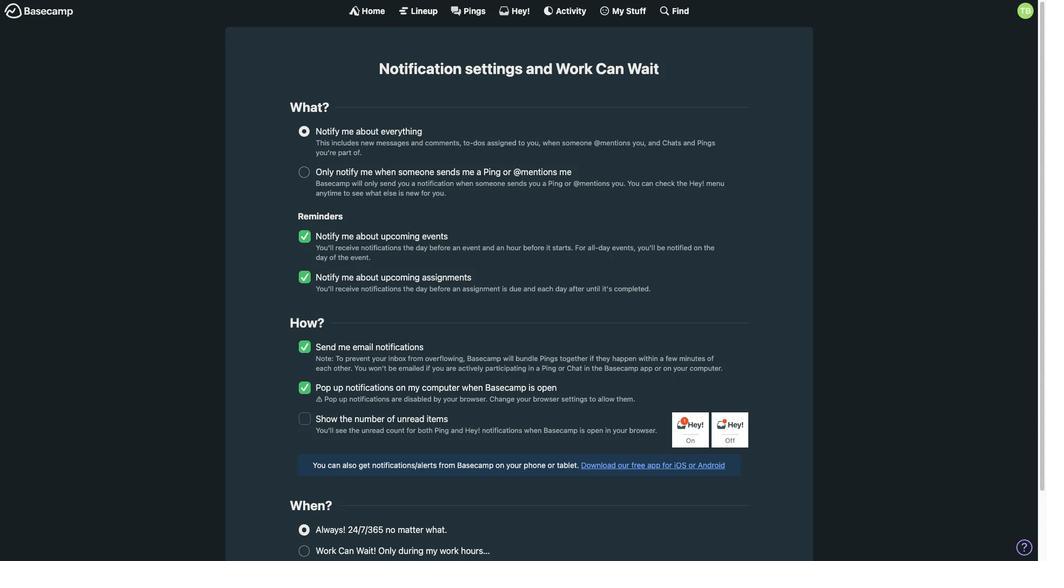 Task type: vqa. For each thing, say whether or not it's contained in the screenshot.
count
yes



Task type: describe. For each thing, give the bounding box(es) containing it.
emailed
[[399, 364, 424, 372]]

of inside "send me email notifications note: to prevent your inbox from overflowing, basecamp will bundle pings together if they happen within a few minutes of each other.                   you won't be emailed if you are actively participating in a ping or chat in the basecamp app or on your computer."
[[708, 354, 714, 363]]

participating
[[486, 364, 527, 372]]

check
[[656, 179, 675, 188]]

count
[[386, 426, 405, 434]]

of inside show the number of unread items you'll see the unread count for both ping and hey! notifications when basecamp is open in your browser.
[[387, 414, 395, 424]]

0 vertical spatial pop
[[316, 383, 331, 393]]

1 horizontal spatial in
[[585, 364, 590, 372]]

2 vertical spatial @mentions
[[574, 179, 610, 188]]

1 vertical spatial someone
[[398, 167, 435, 177]]

to inside only notify me when someone sends me a ping or @mentions me basecamp will only send you a notification when someone sends you a ping or @mentions you. you can check the hey! menu anytime to see what else is new for you.
[[344, 189, 350, 198]]

free
[[632, 461, 646, 470]]

0 vertical spatial work
[[556, 59, 593, 77]]

your left phone
[[507, 461, 522, 470]]

together
[[560, 354, 588, 363]]

before for notify me about upcoming events
[[430, 243, 451, 252]]

they
[[596, 354, 611, 363]]

assigned
[[487, 138, 517, 147]]

can inside only notify me when someone sends me a ping or @mentions me basecamp will only send you a notification when someone sends you a ping or @mentions you. you can check the hey! menu anytime to see what else is new for you.
[[642, 179, 654, 188]]

will inside only notify me when someone sends me a ping or @mentions me basecamp will only send you a notification when someone sends you a ping or @mentions you. you can check the hey! menu anytime to see what else is new for you.
[[352, 179, 363, 188]]

a down bundle on the bottom
[[536, 364, 540, 372]]

a down dos
[[477, 167, 482, 177]]

inbox
[[389, 354, 406, 363]]

this
[[316, 138, 330, 147]]

activity
[[556, 6, 587, 15]]

tablet.
[[557, 461, 580, 470]]

number
[[355, 414, 385, 424]]

note:
[[316, 354, 334, 363]]

basecamp down happen
[[605, 364, 639, 372]]

happen
[[613, 354, 637, 363]]

before for notify me about upcoming assignments
[[430, 284, 451, 293]]

to
[[336, 354, 344, 363]]

work
[[440, 546, 459, 556]]

me inside notify me about everything this includes new messages and comments, to-dos assigned to you, when someone @mentions you, and chats and pings you're part of.
[[342, 126, 354, 136]]

0 vertical spatial settings
[[465, 59, 523, 77]]

my stuff
[[613, 6, 647, 15]]

24/7/365
[[348, 525, 384, 535]]

starts.
[[553, 243, 574, 252]]

0 horizontal spatial you
[[398, 179, 410, 188]]

by
[[434, 395, 442, 403]]

is inside show the number of unread items you'll see the unread count for both ping and hey! notifications when basecamp is open in your browser.
[[580, 426, 585, 434]]

before left the it
[[523, 243, 545, 252]]

computer.
[[690, 364, 723, 372]]

items
[[427, 414, 448, 424]]

disabled
[[404, 395, 432, 403]]

1 horizontal spatial from
[[439, 461, 455, 470]]

for inside only notify me when someone sends me a ping or @mentions me basecamp will only send you a notification when someone sends you a ping or @mentions you. you can check the hey! menu anytime to see what else is new for you.
[[421, 189, 431, 198]]

notify for notify me about everything
[[316, 126, 340, 136]]

a down notify me about everything this includes new messages and comments, to-dos assigned to you, when someone @mentions you, and chats and pings you're part of.
[[543, 179, 547, 188]]

bundle
[[516, 354, 538, 363]]

of.
[[354, 148, 362, 157]]

basecamp inside pop up notifications on my computer when basecamp is open ⚠️ pop up notifications are disabled by your browser. change your browser settings to allow them.
[[486, 383, 527, 393]]

0 horizontal spatial sends
[[437, 167, 460, 177]]

@mentions inside notify me about everything this includes new messages and comments, to-dos assigned to you, when someone @mentions you, and chats and pings you're part of.
[[594, 138, 631, 147]]

2 you, from the left
[[633, 138, 647, 147]]

open inside pop up notifications on my computer when basecamp is open ⚠️ pop up notifications are disabled by your browser. change your browser settings to allow them.
[[537, 383, 557, 393]]

my inside pop up notifications on my computer when basecamp is open ⚠️ pop up notifications are disabled by your browser. change your browser settings to allow them.
[[408, 383, 420, 393]]

a left notification
[[412, 179, 416, 188]]

to inside notify me about everything this includes new messages and comments, to-dos assigned to you, when someone @mentions you, and chats and pings you're part of.
[[519, 138, 525, 147]]

is inside pop up notifications on my computer when basecamp is open ⚠️ pop up notifications are disabled by your browser. change your browser settings to allow them.
[[529, 383, 535, 393]]

notify me about upcoming events you'll receive notifications the day before an event and an hour before it starts. for all-day events, you'll be notified on the day of the event.
[[316, 231, 715, 262]]

after
[[569, 284, 585, 293]]

open inside show the number of unread items you'll see the unread count for both ping and hey! notifications when basecamp is open in your browser.
[[587, 426, 604, 434]]

pop up notifications on my computer when basecamp is open ⚠️ pop up notifications are disabled by your browser. change your browser settings to allow them.
[[316, 383, 636, 403]]

reminders
[[298, 211, 343, 221]]

assignment
[[463, 284, 500, 293]]

2 horizontal spatial you
[[529, 179, 541, 188]]

about for events
[[356, 231, 379, 241]]

be inside "send me email notifications note: to prevent your inbox from overflowing, basecamp will bundle pings together if they happen within a few minutes of each other.                   you won't be emailed if you are actively participating in a ping or chat in the basecamp app or on your computer."
[[389, 364, 397, 372]]

ping inside "send me email notifications note: to prevent your inbox from overflowing, basecamp will bundle pings together if they happen within a few minutes of each other.                   you won't be emailed if you are actively participating in a ping or chat in the basecamp app or on your computer."
[[542, 364, 557, 372]]

day down 'assignments'
[[416, 284, 428, 293]]

is inside only notify me when someone sends me a ping or @mentions me basecamp will only send you a notification when someone sends you a ping or @mentions you. you can check the hey! menu anytime to see what else is new for you.
[[399, 189, 404, 198]]

minutes
[[680, 354, 706, 363]]

hour
[[507, 243, 522, 252]]

1 horizontal spatial only
[[379, 546, 396, 556]]

0 horizontal spatial in
[[529, 364, 534, 372]]

basecamp down show the number of unread items you'll see the unread count for both ping and hey! notifications when basecamp is open in your browser.
[[457, 461, 494, 470]]

notifications inside notify me about upcoming events you'll receive notifications the day before an event and an hour before it starts. for all-day events, you'll be notified on the day of the event.
[[361, 243, 402, 252]]

lineup
[[411, 6, 438, 15]]

on inside pop up notifications on my computer when basecamp is open ⚠️ pop up notifications are disabled by your browser. change your browser settings to allow them.
[[396, 383, 406, 393]]

won't
[[369, 364, 387, 372]]

you'll
[[316, 426, 334, 434]]

on inside "send me email notifications note: to prevent your inbox from overflowing, basecamp will bundle pings together if they happen within a few minutes of each other.                   you won't be emailed if you are actively participating in a ping or chat in the basecamp app or on your computer."
[[664, 364, 672, 372]]

get
[[359, 461, 370, 470]]

in inside show the number of unread items you'll see the unread count for both ping and hey! notifications when basecamp is open in your browser.
[[606, 426, 611, 434]]

2 horizontal spatial for
[[663, 461, 673, 470]]

notify
[[336, 167, 358, 177]]

someone inside notify me about everything this includes new messages and comments, to-dos assigned to you, when someone @mentions you, and chats and pings you're part of.
[[562, 138, 592, 147]]

day down events
[[416, 243, 428, 252]]

receive for notify me about upcoming assignments
[[336, 284, 359, 293]]

switch accounts image
[[4, 3, 74, 19]]

notify me about everything this includes new messages and comments, to-dos assigned to you, when someone @mentions you, and chats and pings you're part of.
[[316, 126, 716, 157]]

download
[[582, 461, 616, 470]]

for inside show the number of unread items you'll see the unread count for both ping and hey! notifications when basecamp is open in your browser.
[[407, 426, 416, 434]]

notify me about upcoming assignments you'll receive notifications the day before an assignment is due and each day after until it's completed.
[[316, 272, 651, 293]]

main element
[[0, 0, 1039, 21]]

pings inside notify me about everything this includes new messages and comments, to-dos assigned to you, when someone @mentions you, and chats and pings you're part of.
[[698, 138, 716, 147]]

email
[[353, 342, 374, 352]]

a left few on the right bottom of the page
[[660, 354, 664, 363]]

the inside only notify me when someone sends me a ping or @mentions me basecamp will only send you a notification when someone sends you a ping or @mentions you. you can check the hey! menu anytime to see what else is new for you.
[[677, 179, 688, 188]]

your down few on the right bottom of the page
[[674, 364, 688, 372]]

send me email notifications note: to prevent your inbox from overflowing, basecamp will bundle pings together if they happen within a few minutes of each other.                   you won't be emailed if you are actively participating in a ping or chat in the basecamp app or on your computer.
[[316, 342, 723, 372]]

wait!
[[356, 546, 376, 556]]

1 vertical spatial @mentions
[[514, 167, 558, 177]]

always!
[[316, 525, 346, 535]]

0 horizontal spatial can
[[339, 546, 354, 556]]

comments,
[[425, 138, 462, 147]]

notification settings and work can wait
[[379, 59, 660, 77]]

when right notification
[[456, 179, 474, 188]]

events,
[[612, 243, 636, 252]]

browser
[[533, 395, 560, 403]]

completed.
[[614, 284, 651, 293]]

2 vertical spatial someone
[[476, 179, 506, 188]]

are inside pop up notifications on my computer when basecamp is open ⚠️ pop up notifications are disabled by your browser. change your browser settings to allow them.
[[392, 395, 402, 403]]

0 horizontal spatial work
[[316, 546, 336, 556]]

app inside "send me email notifications note: to prevent your inbox from overflowing, basecamp will bundle pings together if they happen within a few minutes of each other.                   you won't be emailed if you are actively participating in a ping or chat in the basecamp app or on your computer."
[[641, 364, 653, 372]]

you'll for notify me about upcoming assignments
[[316, 284, 334, 293]]

1 horizontal spatial can
[[596, 59, 625, 77]]

1 vertical spatial if
[[426, 364, 431, 372]]

else
[[384, 189, 397, 198]]

send
[[316, 342, 336, 352]]

basecamp inside show the number of unread items you'll see the unread count for both ping and hey! notifications when basecamp is open in your browser.
[[544, 426, 578, 434]]

to-
[[464, 138, 474, 147]]

when inside pop up notifications on my computer when basecamp is open ⚠️ pop up notifications are disabled by your browser. change your browser settings to allow them.
[[462, 383, 483, 393]]

browser. inside show the number of unread items you'll see the unread count for both ping and hey! notifications when basecamp is open in your browser.
[[630, 426, 658, 434]]

basecamp up actively
[[467, 354, 501, 363]]

1 horizontal spatial you.
[[612, 179, 626, 188]]

event
[[463, 243, 481, 252]]

are inside "send me email notifications note: to prevent your inbox from overflowing, basecamp will bundle pings together if they happen within a few minutes of each other.                   you won't be emailed if you are actively participating in a ping or chat in the basecamp app or on your computer."
[[446, 364, 457, 372]]

you inside "send me email notifications note: to prevent your inbox from overflowing, basecamp will bundle pings together if they happen within a few minutes of each other.                   you won't be emailed if you are actively participating in a ping or chat in the basecamp app or on your computer."
[[432, 364, 444, 372]]

menu
[[707, 179, 725, 188]]

on left phone
[[496, 461, 505, 470]]

notifications up number on the left
[[350, 395, 390, 403]]

anytime
[[316, 189, 342, 198]]

you're
[[316, 148, 336, 157]]

pings button
[[451, 5, 486, 16]]

lineup link
[[398, 5, 438, 16]]

when inside show the number of unread items you'll see the unread count for both ping and hey! notifications when basecamp is open in your browser.
[[525, 426, 542, 434]]

0 vertical spatial up
[[334, 383, 344, 393]]

tim burton image
[[1018, 3, 1034, 19]]

how?
[[290, 315, 325, 330]]

allow
[[598, 395, 615, 403]]

dos
[[474, 138, 486, 147]]

day left events,
[[599, 243, 610, 252]]

your inside show the number of unread items you'll see the unread count for both ping and hey! notifications when basecamp is open in your browser.
[[613, 426, 628, 434]]

assignments
[[422, 272, 472, 282]]

1 horizontal spatial if
[[590, 354, 594, 363]]

notifications inside "send me email notifications note: to prevent your inbox from overflowing, basecamp will bundle pings together if they happen within a few minutes of each other.                   you won't be emailed if you are actively participating in a ping or chat in the basecamp app or on your computer."
[[376, 342, 424, 352]]

1 vertical spatial pop
[[325, 395, 337, 403]]

for
[[575, 243, 586, 252]]

is inside 'notify me about upcoming assignments you'll receive notifications the day before an assignment is due and each day after until it's completed.'
[[502, 284, 508, 293]]

during
[[399, 546, 424, 556]]

new inside notify me about everything this includes new messages and comments, to-dos assigned to you, when someone @mentions you, and chats and pings you're part of.
[[361, 138, 375, 147]]

when?
[[290, 498, 332, 513]]

stuff
[[627, 6, 647, 15]]

few
[[666, 354, 678, 363]]

you'll for notify me about upcoming events
[[316, 243, 334, 252]]

show
[[316, 414, 338, 424]]

settings inside pop up notifications on my computer when basecamp is open ⚠️ pop up notifications are disabled by your browser. change your browser settings to allow them.
[[562, 395, 588, 403]]

computer
[[422, 383, 460, 393]]

only notify me when someone sends me a ping or @mentions me basecamp will only send you a notification when someone sends you a ping or @mentions you. you can check the hey! menu anytime to see what else is new for you.
[[316, 167, 725, 198]]

change
[[490, 395, 515, 403]]



Task type: locate. For each thing, give the bounding box(es) containing it.
0 vertical spatial from
[[408, 354, 423, 363]]

can
[[642, 179, 654, 188], [328, 461, 341, 470]]

notifications up event. at the left
[[361, 243, 402, 252]]

me inside notify me about upcoming events you'll receive notifications the day before an event and an hour before it starts. for all-day events, you'll be notified on the day of the event.
[[342, 231, 354, 241]]

see inside show the number of unread items you'll see the unread count for both ping and hey! notifications when basecamp is open in your browser.
[[336, 426, 347, 434]]

0 vertical spatial @mentions
[[594, 138, 631, 147]]

only right wait!
[[379, 546, 396, 556]]

0 vertical spatial you.
[[612, 179, 626, 188]]

0 vertical spatial are
[[446, 364, 457, 372]]

notifications inside 'notify me about upcoming assignments you'll receive notifications the day before an assignment is due and each day after until it's completed.'
[[361, 284, 402, 293]]

and inside 'notify me about upcoming assignments you'll receive notifications the day before an assignment is due and each day after until it's completed.'
[[524, 284, 536, 293]]

0 horizontal spatial browser.
[[460, 395, 488, 403]]

notify
[[316, 126, 340, 136], [316, 231, 340, 241], [316, 272, 340, 282]]

hey! left menu
[[690, 179, 705, 188]]

event.
[[351, 253, 371, 262]]

from right notifications/alerts
[[439, 461, 455, 470]]

home link
[[349, 5, 385, 16]]

and inside notify me about upcoming events you'll receive notifications the day before an event and an hour before it starts. for all-day events, you'll be notified on the day of the event.
[[483, 243, 495, 252]]

@mentions
[[594, 138, 631, 147], [514, 167, 558, 177], [574, 179, 610, 188]]

pings right chats
[[698, 138, 716, 147]]

pop up ⚠️
[[316, 383, 331, 393]]

in
[[529, 364, 534, 372], [585, 364, 590, 372], [606, 426, 611, 434]]

open
[[537, 383, 557, 393], [587, 426, 604, 434]]

1 vertical spatial pings
[[698, 138, 716, 147]]

1 horizontal spatial unread
[[397, 414, 425, 424]]

open up browser
[[537, 383, 557, 393]]

⚠️
[[316, 395, 323, 403]]

0 vertical spatial if
[[590, 354, 594, 363]]

you'll
[[316, 243, 334, 252], [316, 284, 334, 293]]

1 vertical spatial from
[[439, 461, 455, 470]]

to inside pop up notifications on my computer when basecamp is open ⚠️ pop up notifications are disabled by your browser. change your browser settings to allow them.
[[590, 395, 596, 403]]

browser. inside pop up notifications on my computer when basecamp is open ⚠️ pop up notifications are disabled by your browser. change your browser settings to allow them.
[[460, 395, 488, 403]]

notifications/alerts
[[372, 461, 437, 470]]

about up event. at the left
[[356, 231, 379, 241]]

0 horizontal spatial to
[[344, 189, 350, 198]]

notify inside notify me about everything this includes new messages and comments, to-dos assigned to you, when someone @mentions you, and chats and pings you're part of.
[[316, 126, 340, 136]]

notify down reminders
[[316, 231, 340, 241]]

our
[[618, 461, 630, 470]]

an inside 'notify me about upcoming assignments you'll receive notifications the day before an assignment is due and each day after until it's completed.'
[[453, 284, 461, 293]]

notification
[[418, 179, 454, 188]]

hey! inside only notify me when someone sends me a ping or @mentions me basecamp will only send you a notification when someone sends you a ping or @mentions you. you can check the hey! menu anytime to see what else is new for you.
[[690, 179, 705, 188]]

0 horizontal spatial pings
[[464, 6, 486, 15]]

my stuff button
[[600, 5, 647, 16]]

0 horizontal spatial you
[[313, 461, 326, 470]]

you'll inside 'notify me about upcoming assignments you'll receive notifications the day before an assignment is due and each day after until it's completed.'
[[316, 284, 334, 293]]

show the number of unread items you'll see the unread count for both ping and hey! notifications when basecamp is open in your browser.
[[316, 414, 658, 434]]

1 horizontal spatial are
[[446, 364, 457, 372]]

1 horizontal spatial hey!
[[512, 6, 530, 15]]

hey! button
[[499, 5, 530, 16]]

upcoming
[[381, 231, 420, 241], [381, 272, 420, 282]]

1 horizontal spatial for
[[421, 189, 431, 198]]

part
[[338, 148, 352, 157]]

pop
[[316, 383, 331, 393], [325, 395, 337, 403]]

0 vertical spatial pings
[[464, 6, 486, 15]]

phone
[[524, 461, 546, 470]]

1 upcoming from the top
[[381, 231, 420, 241]]

an for notify me about upcoming assignments
[[453, 284, 461, 293]]

app right free
[[648, 461, 661, 470]]

2 notify from the top
[[316, 231, 340, 241]]

basecamp up change
[[486, 383, 527, 393]]

can left wait!
[[339, 546, 354, 556]]

wait
[[628, 59, 660, 77]]

from
[[408, 354, 423, 363], [439, 461, 455, 470]]

upcoming inside notify me about upcoming events you'll receive notifications the day before an event and an hour before it starts. for all-day events, you'll be notified on the day of the event.
[[381, 231, 420, 241]]

of up the count
[[387, 414, 395, 424]]

each right due
[[538, 284, 554, 293]]

includes
[[332, 138, 359, 147]]

an for notify me about upcoming events
[[453, 243, 461, 252]]

notifications up inbox
[[376, 342, 424, 352]]

notification
[[379, 59, 462, 77]]

be inside notify me about upcoming events you'll receive notifications the day before an event and an hour before it starts. for all-day events, you'll be notified on the day of the event.
[[657, 243, 666, 252]]

prevent
[[345, 354, 370, 363]]

what.
[[426, 525, 447, 535]]

always! 24/7/365 no matter what.
[[316, 525, 447, 535]]

on down few on the right bottom of the page
[[664, 364, 672, 372]]

upcoming left events
[[381, 231, 420, 241]]

1 vertical spatial unread
[[362, 426, 384, 434]]

day left after
[[556, 284, 567, 293]]

upcoming for events
[[381, 231, 420, 241]]

your right change
[[517, 395, 531, 403]]

notify inside notify me about upcoming events you'll receive notifications the day before an event and an hour before it starts. for all-day events, you'll be notified on the day of the event.
[[316, 231, 340, 241]]

new inside only notify me when someone sends me a ping or @mentions me basecamp will only send you a notification when someone sends you a ping or @mentions you. you can check the hey! menu anytime to see what else is new for you.
[[406, 189, 420, 198]]

1 vertical spatial app
[[648, 461, 661, 470]]

ping inside show the number of unread items you'll see the unread count for both ping and hey! notifications when basecamp is open in your browser.
[[435, 426, 449, 434]]

if left they
[[590, 354, 594, 363]]

each
[[538, 284, 554, 293], [316, 364, 332, 372]]

each inside "send me email notifications note: to prevent your inbox from overflowing, basecamp will bundle pings together if they happen within a few minutes of each other.                   you won't be emailed if you are actively participating in a ping or chat in the basecamp app or on your computer."
[[316, 364, 332, 372]]

about inside 'notify me about upcoming assignments you'll receive notifications the day before an assignment is due and each day after until it's completed.'
[[356, 272, 379, 282]]

you.
[[612, 179, 626, 188], [432, 189, 446, 198]]

both
[[418, 426, 433, 434]]

notify for notify me about upcoming assignments
[[316, 272, 340, 282]]

notifications down won't
[[346, 383, 394, 393]]

receive up event. at the left
[[336, 243, 359, 252]]

2 horizontal spatial of
[[708, 354, 714, 363]]

2 vertical spatial hey!
[[465, 426, 480, 434]]

sends down notify me about everything this includes new messages and comments, to-dos assigned to you, when someone @mentions you, and chats and pings you're part of.
[[508, 179, 527, 188]]

new up of.
[[361, 138, 375, 147]]

0 vertical spatial my
[[408, 383, 420, 393]]

new right the 'else'
[[406, 189, 420, 198]]

is up download
[[580, 426, 585, 434]]

0 horizontal spatial if
[[426, 364, 431, 372]]

notify inside 'notify me about upcoming assignments you'll receive notifications the day before an assignment is due and each day after until it's completed.'
[[316, 272, 340, 282]]

1 vertical spatial will
[[503, 354, 514, 363]]

1 vertical spatial new
[[406, 189, 420, 198]]

0 horizontal spatial from
[[408, 354, 423, 363]]

see left what
[[352, 189, 364, 198]]

1 vertical spatial you
[[355, 364, 367, 372]]

you left also in the left of the page
[[313, 461, 326, 470]]

1 receive from the top
[[336, 243, 359, 252]]

your right "by"
[[444, 395, 458, 403]]

of inside notify me about upcoming events you'll receive notifications the day before an event and an hour before it starts. for all-day events, you'll be notified on the day of the event.
[[330, 253, 336, 262]]

about inside notify me about upcoming events you'll receive notifications the day before an event and an hour before it starts. for all-day events, you'll be notified on the day of the event.
[[356, 231, 379, 241]]

1 horizontal spatial work
[[556, 59, 593, 77]]

my left work
[[426, 546, 438, 556]]

1 about from the top
[[356, 126, 379, 136]]

is
[[399, 189, 404, 198], [502, 284, 508, 293], [529, 383, 535, 393], [580, 426, 585, 434]]

work can wait! only during my work hours…
[[316, 546, 490, 556]]

you. down notification
[[432, 189, 446, 198]]

0 horizontal spatial you.
[[432, 189, 446, 198]]

basecamp inside only notify me when someone sends me a ping or @mentions me basecamp will only send you a notification when someone sends you a ping or @mentions you. you can check the hey! menu anytime to see what else is new for you.
[[316, 179, 350, 188]]

your
[[372, 354, 387, 363], [674, 364, 688, 372], [444, 395, 458, 403], [517, 395, 531, 403], [613, 426, 628, 434], [507, 461, 522, 470]]

hey! inside show the number of unread items you'll see the unread count for both ping and hey! notifications when basecamp is open in your browser.
[[465, 426, 480, 434]]

receive down event. at the left
[[336, 284, 359, 293]]

the
[[677, 179, 688, 188], [403, 243, 414, 252], [704, 243, 715, 252], [338, 253, 349, 262], [403, 284, 414, 293], [592, 364, 603, 372], [340, 414, 353, 424], [349, 426, 360, 434]]

and inside show the number of unread items you'll see the unread count for both ping and hey! notifications when basecamp is open in your browser.
[[451, 426, 463, 434]]

1 vertical spatial see
[[336, 426, 347, 434]]

2 vertical spatial you
[[313, 461, 326, 470]]

up right ⚠️
[[339, 395, 348, 403]]

before inside 'notify me about upcoming assignments you'll receive notifications the day before an assignment is due and each day after until it's completed.'
[[430, 284, 451, 293]]

you, right assigned
[[527, 138, 541, 147]]

day left event. at the left
[[316, 253, 328, 262]]

1 horizontal spatial sends
[[508, 179, 527, 188]]

3 about from the top
[[356, 272, 379, 282]]

me inside 'notify me about upcoming assignments you'll receive notifications the day before an assignment is due and each day after until it's completed.'
[[342, 272, 354, 282]]

0 vertical spatial see
[[352, 189, 364, 198]]

chat
[[567, 364, 583, 372]]

notified
[[667, 243, 692, 252]]

3 notify from the top
[[316, 272, 340, 282]]

1 horizontal spatial can
[[642, 179, 654, 188]]

the inside 'notify me about upcoming assignments you'll receive notifications the day before an assignment is due and each day after until it's completed.'
[[403, 284, 414, 293]]

before down 'assignments'
[[430, 284, 451, 293]]

all-
[[588, 243, 599, 252]]

your down them.
[[613, 426, 628, 434]]

2 upcoming from the top
[[381, 272, 420, 282]]

of left event. at the left
[[330, 253, 336, 262]]

notify for notify me about upcoming events
[[316, 231, 340, 241]]

in down 'allow'
[[606, 426, 611, 434]]

open down 'allow'
[[587, 426, 604, 434]]

0 horizontal spatial you,
[[527, 138, 541, 147]]

you right send
[[398, 179, 410, 188]]

will inside "send me email notifications note: to prevent your inbox from overflowing, basecamp will bundle pings together if they happen within a few minutes of each other.                   you won't be emailed if you are actively participating in a ping or chat in the basecamp app or on your computer."
[[503, 354, 514, 363]]

1 horizontal spatial see
[[352, 189, 364, 198]]

each down 'note:'
[[316, 364, 332, 372]]

only
[[365, 179, 378, 188]]

0 vertical spatial someone
[[562, 138, 592, 147]]

until
[[587, 284, 601, 293]]

before down events
[[430, 243, 451, 252]]

0 horizontal spatial of
[[330, 253, 336, 262]]

hours…
[[461, 546, 490, 556]]

your up won't
[[372, 354, 387, 363]]

other.
[[334, 364, 353, 372]]

basecamp
[[316, 179, 350, 188], [467, 354, 501, 363], [605, 364, 639, 372], [486, 383, 527, 393], [544, 426, 578, 434], [457, 461, 494, 470]]

about for assignments
[[356, 272, 379, 282]]

pings inside pings popup button
[[464, 6, 486, 15]]

android
[[698, 461, 726, 470]]

0 horizontal spatial see
[[336, 426, 347, 434]]

settings
[[465, 59, 523, 77], [562, 395, 588, 403]]

about down event. at the left
[[356, 272, 379, 282]]

be right you'll
[[657, 243, 666, 252]]

0 vertical spatial upcoming
[[381, 231, 420, 241]]

what
[[366, 189, 382, 198]]

2 vertical spatial of
[[387, 414, 395, 424]]

on right notified
[[694, 243, 702, 252]]

1 vertical spatial to
[[344, 189, 350, 198]]

to right assigned
[[519, 138, 525, 147]]

an
[[453, 243, 461, 252], [497, 243, 505, 252], [453, 284, 461, 293]]

only inside only notify me when someone sends me a ping or @mentions me basecamp will only send you a notification when someone sends you a ping or @mentions you. you can check the hey! menu anytime to see what else is new for you.
[[316, 167, 334, 177]]

0 horizontal spatial someone
[[398, 167, 435, 177]]

2 horizontal spatial to
[[590, 395, 596, 403]]

hey! left activity link
[[512, 6, 530, 15]]

can left check
[[642, 179, 654, 188]]

0 horizontal spatial open
[[537, 383, 557, 393]]

receive inside notify me about upcoming events you'll receive notifications the day before an event and an hour before it starts. for all-day events, you'll be notified on the day of the event.
[[336, 243, 359, 252]]

you down prevent
[[355, 364, 367, 372]]

1 vertical spatial be
[[389, 364, 397, 372]]

each inside 'notify me about upcoming assignments you'll receive notifications the day before an assignment is due and each day after until it's completed.'
[[538, 284, 554, 293]]

notify up this
[[316, 126, 340, 136]]

can left also in the left of the page
[[328, 461, 341, 470]]

you can also get notifications/alerts from basecamp on your phone or tablet. download our free app for ios or android
[[313, 461, 726, 470]]

within
[[639, 354, 658, 363]]

1 horizontal spatial someone
[[476, 179, 506, 188]]

0 horizontal spatial are
[[392, 395, 402, 403]]

someone
[[562, 138, 592, 147], [398, 167, 435, 177], [476, 179, 506, 188]]

ios
[[675, 461, 687, 470]]

0 vertical spatial browser.
[[460, 395, 488, 403]]

1 vertical spatial hey!
[[690, 179, 705, 188]]

1 horizontal spatial my
[[426, 546, 438, 556]]

1 vertical spatial can
[[339, 546, 354, 556]]

1 horizontal spatial pings
[[540, 354, 558, 363]]

the inside "send me email notifications note: to prevent your inbox from overflowing, basecamp will bundle pings together if they happen within a few minutes of each other.                   you won't be emailed if you are actively participating in a ping or chat in the basecamp app or on your computer."
[[592, 364, 603, 372]]

0 vertical spatial about
[[356, 126, 379, 136]]

2 horizontal spatial you
[[628, 179, 640, 188]]

are down overflowing,
[[446, 364, 457, 372]]

2 horizontal spatial someone
[[562, 138, 592, 147]]

you down notify me about everything this includes new messages and comments, to-dos assigned to you, when someone @mentions you, and chats and pings you're part of.
[[529, 179, 541, 188]]

you
[[398, 179, 410, 188], [529, 179, 541, 188], [432, 364, 444, 372]]

receive inside 'notify me about upcoming assignments you'll receive notifications the day before an assignment is due and each day after until it's completed.'
[[336, 284, 359, 293]]

you down overflowing,
[[432, 364, 444, 372]]

you'll down reminders
[[316, 243, 334, 252]]

1 vertical spatial you'll
[[316, 284, 334, 293]]

1 vertical spatial each
[[316, 364, 332, 372]]

chats
[[663, 138, 682, 147]]

in right chat
[[585, 364, 590, 372]]

is right the 'else'
[[399, 189, 404, 198]]

about for this
[[356, 126, 379, 136]]

to right 'anytime' at the top of the page
[[344, 189, 350, 198]]

upcoming inside 'notify me about upcoming assignments you'll receive notifications the day before an assignment is due and each day after until it's completed.'
[[381, 272, 420, 282]]

due
[[510, 284, 522, 293]]

1 vertical spatial of
[[708, 354, 714, 363]]

my
[[408, 383, 420, 393], [426, 546, 438, 556]]

1 vertical spatial are
[[392, 395, 402, 403]]

pings
[[464, 6, 486, 15], [698, 138, 716, 147], [540, 354, 558, 363]]

find
[[673, 6, 690, 15]]

0 vertical spatial to
[[519, 138, 525, 147]]

1 horizontal spatial be
[[657, 243, 666, 252]]

1 notify from the top
[[316, 126, 340, 136]]

browser. up show the number of unread items you'll see the unread count for both ping and hey! notifications when basecamp is open in your browser.
[[460, 395, 488, 403]]

an left hour
[[497, 243, 505, 252]]

notifications down change
[[482, 426, 523, 434]]

browser. up free
[[630, 426, 658, 434]]

pings inside "send me email notifications note: to prevent your inbox from overflowing, basecamp will bundle pings together if they happen within a few minutes of each other.                   you won't be emailed if you are actively participating in a ping or chat in the basecamp app or on your computer."
[[540, 354, 558, 363]]

0 horizontal spatial unread
[[362, 426, 384, 434]]

activity link
[[543, 5, 587, 16]]

1 horizontal spatial browser.
[[630, 426, 658, 434]]

1 vertical spatial up
[[339, 395, 348, 403]]

1 horizontal spatial to
[[519, 138, 525, 147]]

0 horizontal spatial new
[[361, 138, 375, 147]]

notifications down event. at the left
[[361, 284, 402, 293]]

basecamp up 'anytime' at the top of the page
[[316, 179, 350, 188]]

my
[[613, 6, 625, 15]]

for down notification
[[421, 189, 431, 198]]

0 vertical spatial can
[[642, 179, 654, 188]]

find button
[[660, 5, 690, 16]]

0 vertical spatial notify
[[316, 126, 340, 136]]

from up 'emailed'
[[408, 354, 423, 363]]

pings left hey! dropdown button
[[464, 6, 486, 15]]

hey! down pop up notifications on my computer when basecamp is open ⚠️ pop up notifications are disabled by your browser. change your browser settings to allow them.
[[465, 426, 480, 434]]

0 horizontal spatial for
[[407, 426, 416, 434]]

upcoming for assignments
[[381, 272, 420, 282]]

1 you'll from the top
[[316, 243, 334, 252]]

unread up "both"
[[397, 414, 425, 424]]

0 horizontal spatial can
[[328, 461, 341, 470]]

1 horizontal spatial you
[[355, 364, 367, 372]]

you'll inside notify me about upcoming events you'll receive notifications the day before an event and an hour before it starts. for all-day events, you'll be notified on the day of the event.
[[316, 243, 334, 252]]

1 vertical spatial about
[[356, 231, 379, 241]]

1 vertical spatial settings
[[562, 395, 588, 403]]

0 vertical spatial only
[[316, 167, 334, 177]]

upcoming left 'assignments'
[[381, 272, 420, 282]]

you inside "send me email notifications note: to prevent your inbox from overflowing, basecamp will bundle pings together if they happen within a few minutes of each other.                   you won't be emailed if you are actively participating in a ping or chat in the basecamp app or on your computer."
[[355, 364, 367, 372]]

2 horizontal spatial pings
[[698, 138, 716, 147]]

you inside only notify me when someone sends me a ping or @mentions me basecamp will only send you a notification when someone sends you a ping or @mentions you. you can check the hey! menu anytime to see what else is new for you.
[[628, 179, 640, 188]]

1 vertical spatial can
[[328, 461, 341, 470]]

1 horizontal spatial open
[[587, 426, 604, 434]]

my up disabled on the bottom of page
[[408, 383, 420, 393]]

ping
[[484, 167, 501, 177], [549, 179, 563, 188], [542, 364, 557, 372], [435, 426, 449, 434]]

0 vertical spatial sends
[[437, 167, 460, 177]]

0 vertical spatial open
[[537, 383, 557, 393]]

1 you, from the left
[[527, 138, 541, 147]]

you left check
[[628, 179, 640, 188]]

hey! inside hey! dropdown button
[[512, 6, 530, 15]]

see right you'll
[[336, 426, 347, 434]]

for left "both"
[[407, 426, 416, 434]]

them.
[[617, 395, 636, 403]]

when inside notify me about everything this includes new messages and comments, to-dos assigned to you, when someone @mentions you, and chats and pings you're part of.
[[543, 138, 561, 147]]

2 vertical spatial about
[[356, 272, 379, 282]]

you'll up how?
[[316, 284, 334, 293]]

also
[[343, 461, 357, 470]]

0 vertical spatial for
[[421, 189, 431, 198]]

app down within
[[641, 364, 653, 372]]

2 about from the top
[[356, 231, 379, 241]]

an down 'assignments'
[[453, 284, 461, 293]]

1 vertical spatial you.
[[432, 189, 446, 198]]

2 vertical spatial notify
[[316, 272, 340, 282]]

in down bundle on the bottom
[[529, 364, 534, 372]]

see
[[352, 189, 364, 198], [336, 426, 347, 434]]

from inside "send me email notifications note: to prevent your inbox from overflowing, basecamp will bundle pings together if they happen within a few minutes of each other.                   you won't be emailed if you are actively participating in a ping or chat in the basecamp app or on your computer."
[[408, 354, 423, 363]]

about up of.
[[356, 126, 379, 136]]

actively
[[458, 364, 484, 372]]

is up browser
[[529, 383, 535, 393]]

notifications inside show the number of unread items you'll see the unread count for both ping and hey! notifications when basecamp is open in your browser.
[[482, 426, 523, 434]]

see inside only notify me when someone sends me a ping or @mentions me basecamp will only send you a notification when someone sends you a ping or @mentions you. you can check the hey! menu anytime to see what else is new for you.
[[352, 189, 364, 198]]

on inside notify me about upcoming events you'll receive notifications the day before an event and an hour before it starts. for all-day events, you'll be notified on the day of the event.
[[694, 243, 702, 252]]

0 vertical spatial be
[[657, 243, 666, 252]]

it
[[547, 243, 551, 252]]

when up send
[[375, 167, 396, 177]]

1 vertical spatial upcoming
[[381, 272, 420, 282]]

about inside notify me about everything this includes new messages and comments, to-dos assigned to you, when someone @mentions you, and chats and pings you're part of.
[[356, 126, 379, 136]]

hey!
[[512, 6, 530, 15], [690, 179, 705, 188], [465, 426, 480, 434]]

notify up how?
[[316, 272, 340, 282]]

2 you'll from the top
[[316, 284, 334, 293]]

send
[[380, 179, 396, 188]]

0 vertical spatial new
[[361, 138, 375, 147]]

on up disabled on the bottom of page
[[396, 383, 406, 393]]

you, left chats
[[633, 138, 647, 147]]

before
[[430, 243, 451, 252], [523, 243, 545, 252], [430, 284, 451, 293]]

0 vertical spatial unread
[[397, 414, 425, 424]]

me inside "send me email notifications note: to prevent your inbox from overflowing, basecamp will bundle pings together if they happen within a few minutes of each other.                   you won't be emailed if you are actively participating in a ping or chat in the basecamp app or on your computer."
[[338, 342, 351, 352]]

will
[[352, 179, 363, 188], [503, 354, 514, 363]]

when down browser
[[525, 426, 542, 434]]

receive for notify me about upcoming events
[[336, 243, 359, 252]]

messages
[[376, 138, 409, 147]]

1 vertical spatial sends
[[508, 179, 527, 188]]

2 receive from the top
[[336, 284, 359, 293]]

what?
[[290, 99, 330, 114]]

when right assigned
[[543, 138, 561, 147]]

download our free app for ios or android link
[[582, 461, 726, 470]]



